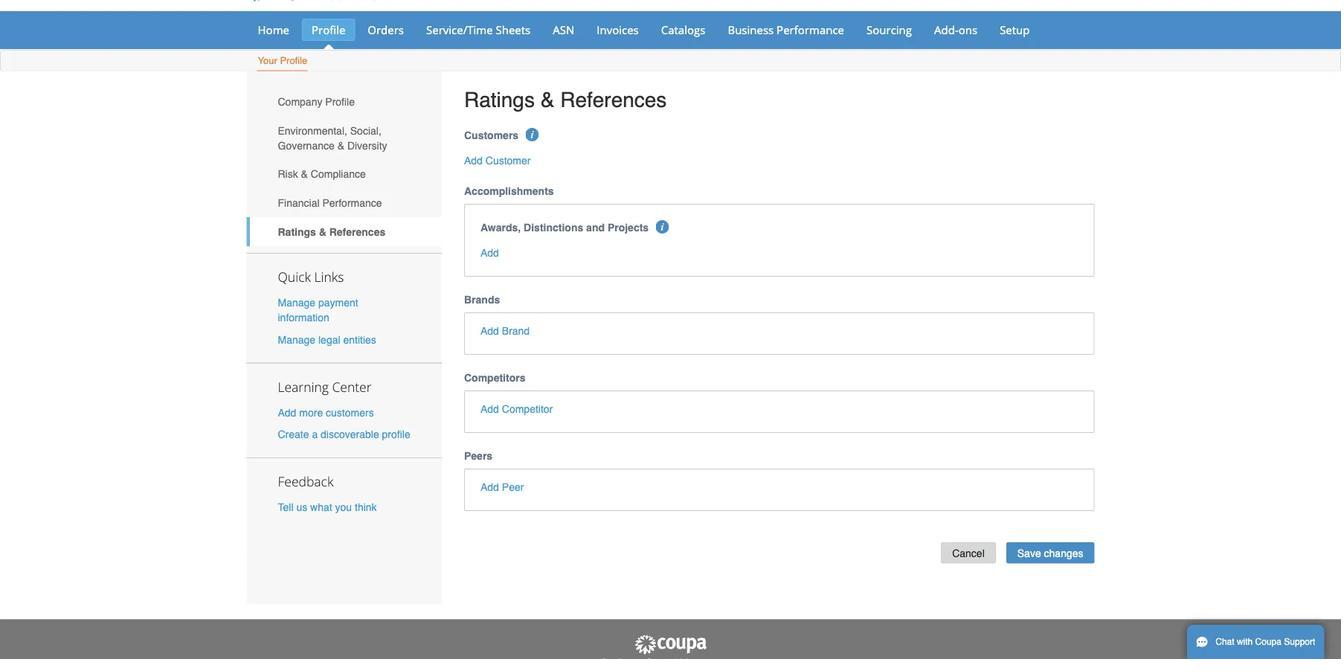 Task type: locate. For each thing, give the bounding box(es) containing it.
1 manage from the top
[[278, 297, 316, 309]]

additional information image right projects on the top of the page
[[656, 220, 669, 234]]

add-
[[935, 22, 959, 37]]

1 vertical spatial ratings & references
[[278, 226, 386, 238]]

create
[[278, 429, 309, 440]]

think
[[355, 501, 377, 513]]

ratings & references down the "financial performance" on the top
[[278, 226, 386, 238]]

0 horizontal spatial coupa supplier portal image
[[236, 0, 427, 11]]

brands
[[464, 294, 500, 306]]

quick links
[[278, 268, 344, 286]]

your
[[258, 55, 277, 66]]

environmental,
[[278, 125, 347, 137]]

references down 'invoices' link
[[561, 88, 667, 112]]

references
[[561, 88, 667, 112], [330, 226, 386, 238]]

a
[[312, 429, 318, 440]]

& left diversity
[[338, 140, 345, 151]]

profile up environmental, social, governance & diversity link
[[325, 96, 355, 108]]

additional information image
[[526, 128, 539, 141], [656, 220, 669, 234]]

add left peer
[[481, 482, 499, 494]]

1 vertical spatial coupa supplier portal image
[[634, 635, 708, 656]]

profile for company profile
[[325, 96, 355, 108]]

navigation
[[888, 0, 1095, 3]]

customers
[[326, 407, 374, 419]]

feedback
[[278, 473, 334, 490]]

add more customers
[[278, 407, 374, 419]]

ratings up "customers"
[[464, 88, 535, 112]]

0 vertical spatial manage
[[278, 297, 316, 309]]

1 horizontal spatial performance
[[777, 22, 845, 37]]

0 vertical spatial additional information image
[[526, 128, 539, 141]]

create a discoverable profile link
[[278, 429, 411, 440]]

diversity
[[347, 140, 387, 151]]

additional information image for customers
[[526, 128, 539, 141]]

sourcing
[[867, 22, 913, 37]]

add down competitors
[[481, 403, 499, 415]]

& right the risk
[[301, 168, 308, 180]]

chat
[[1216, 637, 1235, 648]]

invoices
[[597, 22, 639, 37]]

environmental, social, governance & diversity
[[278, 125, 387, 151]]

add for add customer
[[464, 155, 483, 167]]

learning
[[278, 378, 329, 396]]

ratings
[[464, 88, 535, 112], [278, 226, 316, 238]]

center
[[332, 378, 372, 396]]

compliance
[[311, 168, 366, 180]]

customers
[[464, 130, 519, 141]]

manage down 'information'
[[278, 334, 316, 346]]

add
[[464, 155, 483, 167], [481, 247, 499, 259], [481, 325, 499, 337], [481, 403, 499, 415], [278, 407, 297, 419], [481, 482, 499, 494]]

0 horizontal spatial additional information image
[[526, 128, 539, 141]]

service/time sheets
[[426, 22, 531, 37]]

0 horizontal spatial ratings & references
[[278, 226, 386, 238]]

1 vertical spatial manage
[[278, 334, 316, 346]]

manage legal entities
[[278, 334, 376, 346]]

0 horizontal spatial performance
[[323, 197, 382, 209]]

your profile link
[[257, 52, 308, 71]]

catalogs link
[[652, 19, 716, 41]]

entities
[[343, 334, 376, 346]]

add customer
[[464, 155, 531, 167]]

manage for manage legal entities
[[278, 334, 316, 346]]

1 vertical spatial references
[[330, 226, 386, 238]]

performance right business
[[777, 22, 845, 37]]

performance for financial performance
[[323, 197, 382, 209]]

1 vertical spatial profile
[[280, 55, 308, 66]]

manage up 'information'
[[278, 297, 316, 309]]

environmental, social, governance & diversity link
[[247, 116, 442, 160]]

coupa supplier portal image
[[236, 0, 427, 11], [634, 635, 708, 656]]

tell us what you think button
[[278, 500, 377, 515]]

add-ons link
[[925, 19, 988, 41]]

ratings down financial
[[278, 226, 316, 238]]

cancel link
[[942, 543, 996, 564]]

ratings & references link
[[247, 217, 442, 246]]

add peer button
[[481, 480, 524, 495]]

manage
[[278, 297, 316, 309], [278, 334, 316, 346]]

1 vertical spatial additional information image
[[656, 220, 669, 234]]

performance for business performance
[[777, 22, 845, 37]]

company profile
[[278, 96, 355, 108]]

performance
[[777, 22, 845, 37], [323, 197, 382, 209]]

&
[[541, 88, 555, 112], [338, 140, 345, 151], [301, 168, 308, 180], [319, 226, 327, 238]]

financial
[[278, 197, 320, 209]]

ratings & references
[[464, 88, 667, 112], [278, 226, 386, 238]]

& inside environmental, social, governance & diversity
[[338, 140, 345, 151]]

additional information image up customer
[[526, 128, 539, 141]]

discoverable
[[321, 429, 379, 440]]

1 horizontal spatial references
[[561, 88, 667, 112]]

add left brand
[[481, 325, 499, 337]]

2 manage from the top
[[278, 334, 316, 346]]

1 horizontal spatial ratings & references
[[464, 88, 667, 112]]

brand
[[502, 325, 530, 337]]

0 vertical spatial ratings
[[464, 88, 535, 112]]

manage inside manage payment information
[[278, 297, 316, 309]]

profile
[[312, 22, 346, 37], [280, 55, 308, 66], [325, 96, 355, 108]]

references down "financial performance" link
[[330, 226, 386, 238]]

add down awards,
[[481, 247, 499, 259]]

risk & compliance link
[[247, 160, 442, 189]]

ons
[[959, 22, 978, 37]]

social,
[[350, 125, 382, 137]]

add for add competitor
[[481, 403, 499, 415]]

add for add brand
[[481, 325, 499, 337]]

profile right your
[[280, 55, 308, 66]]

0 vertical spatial performance
[[777, 22, 845, 37]]

competitor
[[502, 403, 553, 415]]

profile right "home"
[[312, 22, 346, 37]]

financial performance
[[278, 197, 382, 209]]

manage for manage payment information
[[278, 297, 316, 309]]

2 vertical spatial profile
[[325, 96, 355, 108]]

1 horizontal spatial additional information image
[[656, 220, 669, 234]]

1 vertical spatial performance
[[323, 197, 382, 209]]

manage legal entities link
[[278, 334, 376, 346]]

0 vertical spatial ratings & references
[[464, 88, 667, 112]]

customer
[[486, 155, 531, 167]]

setup
[[1000, 22, 1030, 37]]

add down "customers"
[[464, 155, 483, 167]]

1 horizontal spatial ratings
[[464, 88, 535, 112]]

1 vertical spatial ratings
[[278, 226, 316, 238]]

manage payment information link
[[278, 297, 359, 324]]

accomplishments
[[464, 185, 554, 197]]

add up create
[[278, 407, 297, 419]]

coupa
[[1256, 637, 1282, 648]]

more
[[299, 407, 323, 419]]

sourcing link
[[857, 19, 922, 41]]

asn
[[553, 22, 575, 37]]

add-ons
[[935, 22, 978, 37]]

distinctions
[[524, 222, 584, 234]]

performance up ratings & references link
[[323, 197, 382, 209]]

ratings & references down asn link at the left of page
[[464, 88, 667, 112]]

0 horizontal spatial references
[[330, 226, 386, 238]]



Task type: vqa. For each thing, say whether or not it's contained in the screenshot.
Business
yes



Task type: describe. For each thing, give the bounding box(es) containing it.
manage payment information
[[278, 297, 359, 324]]

setup link
[[991, 19, 1040, 41]]

financial performance link
[[247, 189, 442, 217]]

profile for your profile
[[280, 55, 308, 66]]

your profile
[[258, 55, 308, 66]]

asn link
[[544, 19, 584, 41]]

1 horizontal spatial coupa supplier portal image
[[634, 635, 708, 656]]

save changes button
[[1007, 543, 1095, 564]]

orders link
[[358, 19, 414, 41]]

home
[[258, 22, 290, 37]]

awards, distinctions and projects
[[481, 222, 649, 234]]

& down asn link at the left of page
[[541, 88, 555, 112]]

chat with coupa support
[[1216, 637, 1316, 648]]

service/time
[[426, 22, 493, 37]]

add customer button
[[464, 153, 531, 168]]

0 vertical spatial references
[[561, 88, 667, 112]]

additional information image for awards, distinctions and projects
[[656, 220, 669, 234]]

awards,
[[481, 222, 521, 234]]

0 vertical spatial profile
[[312, 22, 346, 37]]

quick
[[278, 268, 311, 286]]

profile link
[[302, 19, 355, 41]]

add more customers link
[[278, 407, 374, 419]]

add brand button
[[481, 324, 530, 339]]

projects
[[608, 222, 649, 234]]

and
[[587, 222, 605, 234]]

risk
[[278, 168, 298, 180]]

links
[[314, 268, 344, 286]]

peer
[[502, 482, 524, 494]]

support
[[1285, 637, 1316, 648]]

add brand
[[481, 325, 530, 337]]

tell us what you think
[[278, 501, 377, 513]]

add competitor button
[[481, 402, 553, 417]]

company profile link
[[247, 87, 442, 116]]

changes
[[1045, 547, 1084, 559]]

us
[[297, 501, 308, 513]]

sheets
[[496, 22, 531, 37]]

chat with coupa support button
[[1188, 625, 1325, 659]]

create a discoverable profile
[[278, 429, 411, 440]]

references inside ratings & references link
[[330, 226, 386, 238]]

tell
[[278, 501, 294, 513]]

business performance
[[728, 22, 845, 37]]

profile
[[382, 429, 411, 440]]

risk & compliance
[[278, 168, 366, 180]]

add for add
[[481, 247, 499, 259]]

service/time sheets link
[[417, 19, 541, 41]]

what
[[310, 501, 332, 513]]

save
[[1018, 547, 1042, 559]]

governance
[[278, 140, 335, 151]]

0 vertical spatial coupa supplier portal image
[[236, 0, 427, 11]]

add button
[[481, 246, 499, 261]]

add for add peer
[[481, 482, 499, 494]]

invoices link
[[587, 19, 649, 41]]

& down the "financial performance" on the top
[[319, 226, 327, 238]]

information
[[278, 312, 330, 324]]

legal
[[319, 334, 341, 346]]

peers
[[464, 450, 493, 462]]

add peer
[[481, 482, 524, 494]]

you
[[335, 501, 352, 513]]

payment
[[319, 297, 359, 309]]

add for add more customers
[[278, 407, 297, 419]]

orders
[[368, 22, 404, 37]]

home link
[[248, 19, 299, 41]]

with
[[1238, 637, 1254, 648]]

business performance link
[[719, 19, 854, 41]]

cancel
[[953, 547, 985, 559]]

save changes
[[1018, 547, 1084, 559]]

learning center
[[278, 378, 372, 396]]

company
[[278, 96, 323, 108]]

0 horizontal spatial ratings
[[278, 226, 316, 238]]

add competitor
[[481, 403, 553, 415]]



